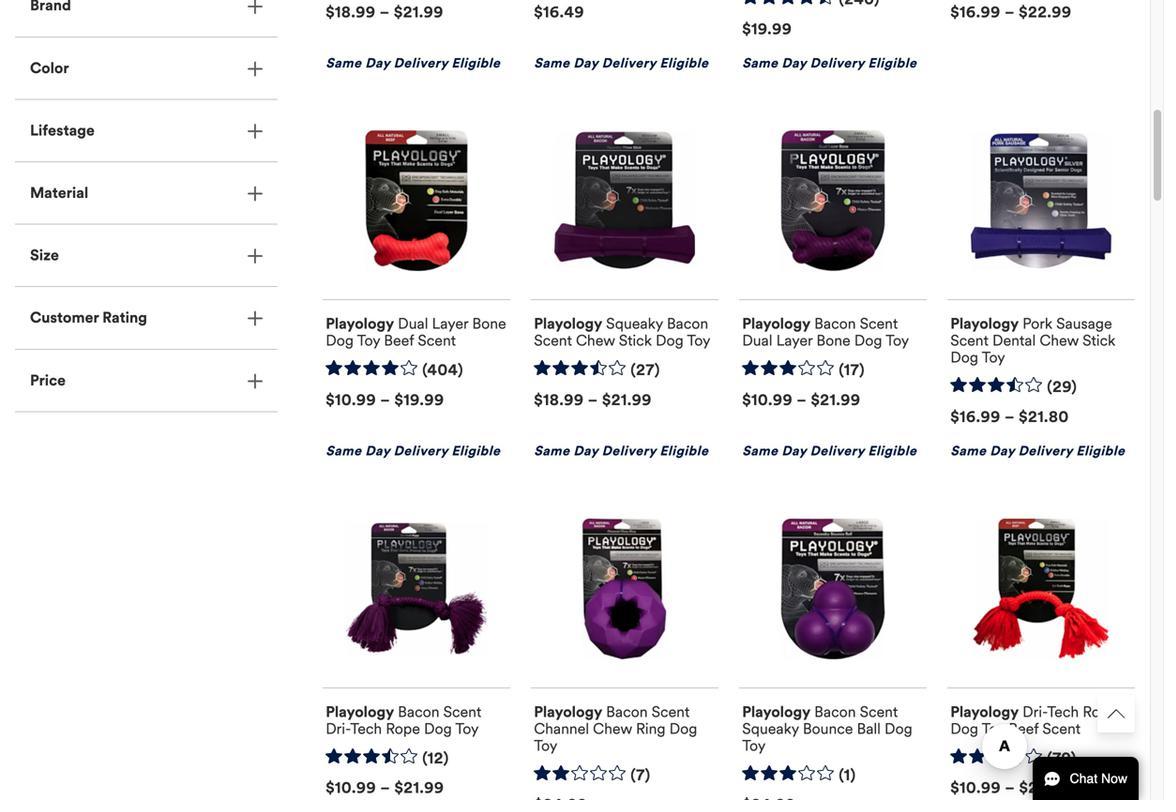 Task type: vqa. For each thing, say whether or not it's contained in the screenshot.
ICON CHECK SUCCESS 4
no



Task type: describe. For each thing, give the bounding box(es) containing it.
bacon for bacon scent squeaky bounce ball dog toy
[[815, 703, 857, 722]]

scent inside 'bacon scent dual layer bone dog toy'
[[860, 315, 899, 333]]

scent inside pork sausage scent dental chew stick dog toy
[[951, 332, 989, 350]]

playology for squeaky bacon scent chew stick dog toy
[[534, 315, 603, 333]]

$18.99 – $21.99 for the top from $18.99 up to $21.99 'element'
[[326, 3, 444, 22]]

(79)
[[1048, 749, 1077, 768]]

tech inside dri-tech rope dog toy beef scent
[[1048, 703, 1080, 722]]

dual layer bone dog toy beef scent
[[326, 315, 507, 350]]

bone inside dual layer bone dog toy beef scent
[[473, 315, 507, 333]]

scent inside dual layer bone dog toy beef scent
[[418, 332, 456, 350]]

(404)
[[423, 361, 464, 380]]

pork sausage scent dental chew stick dog toy
[[951, 315, 1116, 367]]

27 reviews element
[[631, 361, 661, 381]]

from $10.99 up to $21.99 element for (17)
[[743, 391, 861, 410]]

layer inside 'bacon scent dual layer bone dog toy'
[[777, 332, 813, 350]]

4 plus icon 2 button from the top
[[15, 162, 278, 224]]

$10.99 for bacon scent dri-tech rope dog toy
[[326, 779, 377, 798]]

$21.99 for squeaky bacon scent chew stick dog toy
[[603, 391, 652, 410]]

1 vertical spatial $19.99
[[395, 391, 445, 410]]

240 reviews element
[[839, 0, 880, 9]]

stick inside pork sausage scent dental chew stick dog toy
[[1083, 332, 1116, 350]]

$10.99 – $21.99 for (12)
[[326, 779, 445, 798]]

playology for dual layer bone dog toy beef scent
[[326, 315, 394, 333]]

0 vertical spatial from $18.99 up to $21.99 element
[[326, 3, 444, 22]]

toy inside 'bacon scent dual layer bone dog toy'
[[886, 332, 910, 350]]

6 plus icon 2 button from the top
[[15, 287, 278, 349]]

from $16.99 up to $22.99 element
[[951, 3, 1073, 22]]

plus icon 2 image for seventh 'plus icon 2' dropdown button from the top of the page
[[248, 374, 263, 389]]

toy inside dri-tech rope dog toy beef scent
[[983, 720, 1006, 739]]

toy inside bacon scent squeaky bounce ball dog toy
[[743, 737, 766, 755]]

dental
[[993, 332, 1037, 350]]

$21.99 for bacon scent dri-tech rope dog toy
[[395, 779, 445, 798]]

scent inside dri-tech rope dog toy beef scent
[[1043, 720, 1082, 739]]

$16.99 – $22.99
[[951, 3, 1073, 22]]

toy inside pork sausage scent dental chew stick dog toy
[[983, 348, 1006, 367]]

plus icon 2 image for third 'plus icon 2' dropdown button
[[248, 124, 263, 139]]

scent inside squeaky bacon scent chew stick dog toy
[[534, 332, 573, 350]]

– for dual layer bone dog toy beef scent
[[381, 391, 391, 410]]

bacon scent dri-tech rope dog toy
[[326, 703, 482, 739]]

from $16.99 up to $21.80 element
[[951, 408, 1070, 427]]

scent inside bacon scent dri-tech rope dog toy
[[444, 703, 482, 722]]

$10.99 – $21.99 for (17)
[[743, 391, 861, 410]]

(1)
[[839, 766, 857, 785]]

7 plus icon 2 button from the top
[[15, 350, 278, 412]]

beef for dual
[[384, 332, 414, 350]]

$10.99 – $19.99
[[326, 391, 445, 410]]

plus icon 2 image for second 'plus icon 2' dropdown button from the top of the page
[[248, 61, 263, 76]]

dog inside pork sausage scent dental chew stick dog toy
[[951, 348, 979, 367]]

$10.99 for dri-tech rope dog toy beef scent
[[951, 779, 1002, 798]]

29 reviews element
[[1048, 378, 1078, 398]]

dri- inside dri-tech rope dog toy beef scent
[[1023, 703, 1048, 722]]

dual inside 'bacon scent dual layer bone dog toy'
[[743, 332, 773, 350]]

$10.99 for dual layer bone dog toy beef scent
[[326, 391, 377, 410]]

dog inside 'bacon scent dual layer bone dog toy'
[[855, 332, 883, 350]]

dog inside dri-tech rope dog toy beef scent
[[951, 720, 979, 739]]

$21.99 for bacon scent dual layer bone dog toy
[[811, 391, 861, 410]]

from $10.99 up to $24.99 element
[[951, 779, 1073, 798]]

playology for pork sausage scent dental chew stick dog toy
[[951, 315, 1020, 333]]

dual inside dual layer bone dog toy beef scent
[[398, 315, 429, 333]]

bacon scent squeaky bounce ball dog toy
[[743, 703, 913, 755]]

– for squeaky bacon scent chew stick dog toy
[[588, 391, 598, 410]]

17 reviews element
[[839, 361, 866, 381]]

playology for bacon scent squeaky bounce ball dog toy
[[743, 703, 811, 722]]

dog inside squeaky bacon scent chew stick dog toy
[[656, 332, 684, 350]]

chew for bacon scent squeaky bounce ball dog toy
[[593, 720, 633, 739]]

bacon for bacon scent channel chew ring dog toy
[[607, 703, 648, 722]]

– for bacon scent dual layer bone dog toy
[[797, 391, 807, 410]]

toy inside squeaky bacon scent chew stick dog toy
[[688, 332, 711, 350]]

12 reviews element
[[423, 749, 449, 769]]

– for pork sausage scent dental chew stick dog toy
[[1005, 408, 1016, 427]]

dri-tech rope dog toy beef scent
[[951, 703, 1118, 739]]

(27)
[[631, 361, 661, 380]]



Task type: locate. For each thing, give the bounding box(es) containing it.
scroll to top image
[[1109, 706, 1126, 723]]

1 horizontal spatial $19.99
[[743, 20, 793, 38]]

playology for bacon scent channel chew ring dog toy
[[534, 703, 603, 722]]

1 horizontal spatial from $10.99 up to $21.99 element
[[743, 391, 861, 410]]

1 vertical spatial squeaky
[[743, 720, 800, 739]]

bacon for bacon scent dri-tech rope dog toy
[[398, 703, 440, 722]]

$21.99
[[394, 3, 444, 22], [603, 391, 652, 410], [811, 391, 861, 410], [395, 779, 445, 798]]

0 vertical spatial $18.99 – $21.99
[[326, 3, 444, 22]]

dog inside bacon scent channel chew ring dog toy
[[670, 720, 698, 739]]

0 horizontal spatial dri-
[[326, 720, 350, 739]]

bacon inside bacon scent squeaky bounce ball dog toy
[[815, 703, 857, 722]]

1 vertical spatial from $10.99 up to $21.99 element
[[326, 779, 445, 798]]

(29)
[[1048, 378, 1078, 397]]

ball
[[858, 720, 881, 739]]

dog right ball on the right bottom
[[885, 720, 913, 739]]

$16.99 – $21.80
[[951, 408, 1070, 427]]

1 plus icon 2 button from the top
[[15, 0, 278, 36]]

stick inside squeaky bacon scent chew stick dog toy
[[619, 332, 652, 350]]

day
[[365, 55, 390, 71], [574, 55, 599, 71], [782, 55, 807, 71], [365, 443, 390, 460], [574, 443, 599, 460], [782, 443, 807, 460], [991, 443, 1016, 460]]

4 plus icon 2 image from the top
[[248, 186, 263, 201]]

bone inside 'bacon scent dual layer bone dog toy'
[[817, 332, 851, 350]]

$22.99
[[1020, 3, 1073, 22]]

plus icon 2 image
[[248, 0, 263, 14], [248, 61, 263, 76], [248, 124, 263, 139], [248, 186, 263, 201], [248, 249, 263, 264], [248, 311, 263, 326], [248, 374, 263, 389]]

from $10.99 up to $21.99 element down the 12 reviews element
[[326, 779, 445, 798]]

beef inside dri-tech rope dog toy beef scent
[[1009, 720, 1039, 739]]

bacon scent dual layer bone dog toy
[[743, 315, 910, 350]]

1 vertical spatial $18.99 – $21.99
[[534, 391, 652, 410]]

squeaky inside bacon scent squeaky bounce ball dog toy
[[743, 720, 800, 739]]

sausage
[[1057, 315, 1113, 333]]

$18.99
[[326, 3, 376, 22], [534, 391, 584, 410]]

1 horizontal spatial from $18.99 up to $21.99 element
[[534, 391, 652, 410]]

tech
[[1048, 703, 1080, 722], [350, 720, 382, 739]]

1 stick from the left
[[619, 332, 652, 350]]

$21.80
[[1020, 408, 1070, 427]]

dog right "ring"
[[670, 720, 698, 739]]

squeaky left bounce on the right bottom of page
[[743, 720, 800, 739]]

0 vertical spatial $18.99
[[326, 3, 376, 22]]

dog up (27)
[[656, 332, 684, 350]]

(12)
[[423, 749, 449, 768]]

channel
[[534, 720, 590, 739]]

2 stick from the left
[[1083, 332, 1116, 350]]

scent
[[860, 315, 899, 333], [418, 332, 456, 350], [534, 332, 573, 350], [951, 332, 989, 350], [444, 703, 482, 722], [652, 703, 690, 722], [860, 703, 899, 722], [1043, 720, 1082, 739]]

from $10.99 up to $21.99 element
[[743, 391, 861, 410], [326, 779, 445, 798]]

79 reviews element
[[1048, 749, 1077, 769]]

same
[[326, 55, 362, 71], [534, 55, 570, 71], [743, 55, 779, 71], [326, 443, 362, 460], [534, 443, 570, 460], [743, 443, 779, 460], [951, 443, 987, 460]]

0 vertical spatial squeaky
[[607, 315, 663, 333]]

rope
[[1083, 703, 1118, 722], [386, 720, 420, 739]]

0 horizontal spatial bone
[[473, 315, 507, 333]]

– for bacon scent dri-tech rope dog toy
[[381, 779, 391, 798]]

$16.99
[[951, 3, 1001, 22], [951, 408, 1001, 427]]

$10.99 – $24.99
[[951, 779, 1073, 798]]

plus icon 2 image for fourth 'plus icon 2' dropdown button from the bottom
[[248, 186, 263, 201]]

dog inside bacon scent squeaky bounce ball dog toy
[[885, 720, 913, 739]]

chew inside pork sausage scent dental chew stick dog toy
[[1040, 332, 1080, 350]]

1 horizontal spatial $18.99 – $21.99
[[534, 391, 652, 410]]

$10.99 – $21.99 down the 12 reviews element
[[326, 779, 445, 798]]

$18.99 – $21.99
[[326, 3, 444, 22], [534, 391, 652, 410]]

1 review element
[[839, 766, 857, 786]]

layer
[[432, 315, 469, 333], [777, 332, 813, 350]]

$16.99 for $16.99 – $21.80
[[951, 408, 1001, 427]]

bacon inside squeaky bacon scent chew stick dog toy
[[667, 315, 709, 333]]

0 vertical spatial $19.99
[[743, 20, 793, 38]]

playology for bacon scent dual layer bone dog toy
[[743, 315, 811, 333]]

7 plus icon 2 image from the top
[[248, 374, 263, 389]]

from $10.99 up to $21.99 element for (12)
[[326, 779, 445, 798]]

2 plus icon 2 image from the top
[[248, 61, 263, 76]]

playology
[[326, 315, 394, 333], [534, 315, 603, 333], [743, 315, 811, 333], [951, 315, 1020, 333], [326, 703, 394, 722], [534, 703, 603, 722], [743, 703, 811, 722], [951, 703, 1020, 722]]

0 horizontal spatial $18.99 – $21.99
[[326, 3, 444, 22]]

chew inside bacon scent channel chew ring dog toy
[[593, 720, 633, 739]]

$18.99 – $21.99 for bottommost from $18.99 up to $21.99 'element'
[[534, 391, 652, 410]]

playology for bacon scent dri-tech rope dog toy
[[326, 703, 394, 722]]

squeaky bacon scent chew stick dog toy
[[534, 315, 711, 350]]

1 $16.99 from the top
[[951, 3, 1001, 22]]

ring
[[636, 720, 666, 739]]

scent inside bacon scent channel chew ring dog toy
[[652, 703, 690, 722]]

0 horizontal spatial rope
[[386, 720, 420, 739]]

0 horizontal spatial from $18.99 up to $21.99 element
[[326, 3, 444, 22]]

2 $16.99 from the top
[[951, 408, 1001, 427]]

1 vertical spatial $10.99 – $21.99
[[326, 779, 445, 798]]

pork
[[1023, 315, 1053, 333]]

dri- inside bacon scent dri-tech rope dog toy
[[326, 720, 350, 739]]

rope inside bacon scent dri-tech rope dog toy
[[386, 720, 420, 739]]

bacon inside bacon scent dri-tech rope dog toy
[[398, 703, 440, 722]]

toy inside bacon scent channel chew ring dog toy
[[534, 737, 558, 755]]

dog up (17) at the right top of page
[[855, 332, 883, 350]]

delivery
[[394, 55, 448, 71], [602, 55, 657, 71], [811, 55, 865, 71], [394, 443, 448, 460], [602, 443, 657, 460], [811, 443, 865, 460], [1019, 443, 1073, 460]]

1 horizontal spatial rope
[[1083, 703, 1118, 722]]

1 horizontal spatial stick
[[1083, 332, 1116, 350]]

bacon for bacon scent dual layer bone dog toy
[[815, 315, 857, 333]]

$16.99 left $21.80 in the right of the page
[[951, 408, 1001, 427]]

(17)
[[839, 361, 866, 380]]

bacon
[[667, 315, 709, 333], [815, 315, 857, 333], [398, 703, 440, 722], [607, 703, 648, 722], [815, 703, 857, 722]]

3 plus icon 2 button from the top
[[15, 100, 278, 161]]

from $18.99 up to $21.99 element
[[326, 3, 444, 22], [534, 391, 652, 410]]

3 plus icon 2 image from the top
[[248, 124, 263, 139]]

plus icon 2 image for first 'plus icon 2' dropdown button
[[248, 0, 263, 14]]

rope inside dri-tech rope dog toy beef scent
[[1083, 703, 1118, 722]]

plus icon 2 image for 5th 'plus icon 2' dropdown button from the top of the page
[[248, 249, 263, 264]]

beef for dri-
[[1009, 720, 1039, 739]]

bacon inside bacon scent channel chew ring dog toy
[[607, 703, 648, 722]]

0 horizontal spatial $19.99
[[395, 391, 445, 410]]

stick
[[619, 332, 652, 350], [1083, 332, 1116, 350]]

squeaky
[[607, 315, 663, 333], [743, 720, 800, 739]]

dri-
[[1023, 703, 1048, 722], [326, 720, 350, 739]]

0 vertical spatial $10.99 – $21.99
[[743, 391, 861, 410]]

squeaky inside squeaky bacon scent chew stick dog toy
[[607, 315, 663, 333]]

toy
[[357, 332, 380, 350], [688, 332, 711, 350], [886, 332, 910, 350], [983, 348, 1006, 367], [456, 720, 479, 739], [983, 720, 1006, 739], [534, 737, 558, 755], [743, 737, 766, 755]]

bacon scent channel chew ring dog toy
[[534, 703, 698, 755]]

dual
[[398, 315, 429, 333], [743, 332, 773, 350]]

dog up $10.99 – $24.99
[[951, 720, 979, 739]]

6 plus icon 2 image from the top
[[248, 311, 263, 326]]

$19.99
[[743, 20, 793, 38], [395, 391, 445, 410]]

toy inside dual layer bone dog toy beef scent
[[357, 332, 380, 350]]

beef inside dual layer bone dog toy beef scent
[[384, 332, 414, 350]]

styled arrow button link
[[1098, 696, 1136, 733]]

0 horizontal spatial $10.99 – $21.99
[[326, 779, 445, 798]]

2 plus icon 2 button from the top
[[15, 37, 278, 99]]

7 reviews element
[[631, 766, 651, 786]]

playology for dri-tech rope dog toy beef scent
[[951, 703, 1020, 722]]

bone
[[473, 315, 507, 333], [817, 332, 851, 350]]

1 horizontal spatial dri-
[[1023, 703, 1048, 722]]

1 horizontal spatial layer
[[777, 332, 813, 350]]

$10.99 for bacon scent dual layer bone dog toy
[[743, 391, 793, 410]]

dog up (12)
[[424, 720, 452, 739]]

1 horizontal spatial squeaky
[[743, 720, 800, 739]]

1 horizontal spatial bone
[[817, 332, 851, 350]]

from $10.99 up to $19.99 element
[[326, 391, 445, 410]]

dog
[[326, 332, 354, 350], [656, 332, 684, 350], [855, 332, 883, 350], [951, 348, 979, 367], [424, 720, 452, 739], [670, 720, 698, 739], [885, 720, 913, 739], [951, 720, 979, 739]]

$10.99
[[326, 391, 377, 410], [743, 391, 793, 410], [326, 779, 377, 798], [951, 779, 1002, 798]]

1 vertical spatial $16.99
[[951, 408, 1001, 427]]

5 plus icon 2 image from the top
[[248, 249, 263, 264]]

0 vertical spatial $16.99
[[951, 3, 1001, 22]]

0 horizontal spatial tech
[[350, 720, 382, 739]]

1 horizontal spatial $10.99 – $21.99
[[743, 391, 861, 410]]

dog inside bacon scent dri-tech rope dog toy
[[424, 720, 452, 739]]

squeaky up (27)
[[607, 315, 663, 333]]

1 plus icon 2 image from the top
[[248, 0, 263, 14]]

beef up from $10.99 up to $19.99 element
[[384, 332, 414, 350]]

chew for bacon scent dual layer bone dog toy
[[576, 332, 616, 350]]

dog left dental
[[951, 348, 979, 367]]

$10.99 – $21.99
[[743, 391, 861, 410], [326, 779, 445, 798]]

same day delivery eligible
[[326, 55, 501, 71], [534, 55, 709, 71], [743, 55, 918, 71], [326, 443, 501, 460], [534, 443, 709, 460], [743, 443, 918, 460], [951, 443, 1126, 460]]

beef
[[384, 332, 414, 350], [1009, 720, 1039, 739]]

0 horizontal spatial from $10.99 up to $21.99 element
[[326, 779, 445, 798]]

$16.49
[[534, 3, 585, 22]]

5 plus icon 2 button from the top
[[15, 225, 278, 286]]

– for dri-tech rope dog toy beef scent
[[1006, 779, 1016, 798]]

chew
[[576, 332, 616, 350], [1040, 332, 1080, 350], [593, 720, 633, 739]]

$16.99 for $16.99 – $22.99
[[951, 3, 1001, 22]]

bounce
[[803, 720, 854, 739]]

1 vertical spatial $18.99
[[534, 391, 584, 410]]

$24.99
[[1020, 779, 1073, 798]]

eligible
[[452, 55, 501, 71], [660, 55, 709, 71], [869, 55, 918, 71], [452, 443, 501, 460], [660, 443, 709, 460], [869, 443, 918, 460], [1077, 443, 1126, 460]]

plus icon 2 image for 2nd 'plus icon 2' dropdown button from the bottom of the page
[[248, 311, 263, 326]]

bacon inside 'bacon scent dual layer bone dog toy'
[[815, 315, 857, 333]]

1 horizontal spatial beef
[[1009, 720, 1039, 739]]

0 vertical spatial from $10.99 up to $21.99 element
[[743, 391, 861, 410]]

0 horizontal spatial layer
[[432, 315, 469, 333]]

1 vertical spatial beef
[[1009, 720, 1039, 739]]

stick up (27)
[[619, 332, 652, 350]]

$16.99 left $22.99
[[951, 3, 1001, 22]]

–
[[380, 3, 390, 22], [1005, 3, 1016, 22], [381, 391, 391, 410], [588, 391, 598, 410], [797, 391, 807, 410], [1005, 408, 1016, 427], [381, 779, 391, 798], [1006, 779, 1016, 798]]

layer inside dual layer bone dog toy beef scent
[[432, 315, 469, 333]]

beef up from $10.99 up to $24.99 element
[[1009, 720, 1039, 739]]

$10.99 – $21.99 down 17 reviews element
[[743, 391, 861, 410]]

stick right pork on the right of the page
[[1083, 332, 1116, 350]]

0 horizontal spatial stick
[[619, 332, 652, 350]]

dog inside dual layer bone dog toy beef scent
[[326, 332, 354, 350]]

1 horizontal spatial dual
[[743, 332, 773, 350]]

toy inside bacon scent dri-tech rope dog toy
[[456, 720, 479, 739]]

1 horizontal spatial $18.99
[[534, 391, 584, 410]]

0 horizontal spatial dual
[[398, 315, 429, 333]]

plus icon 2 button
[[15, 0, 278, 36], [15, 37, 278, 99], [15, 100, 278, 161], [15, 162, 278, 224], [15, 225, 278, 286], [15, 287, 278, 349], [15, 350, 278, 412]]

0 vertical spatial beef
[[384, 332, 414, 350]]

0 horizontal spatial squeaky
[[607, 315, 663, 333]]

scent inside bacon scent squeaky bounce ball dog toy
[[860, 703, 899, 722]]

tech inside bacon scent dri-tech rope dog toy
[[350, 720, 382, 739]]

1 vertical spatial from $18.99 up to $21.99 element
[[534, 391, 652, 410]]

chew inside squeaky bacon scent chew stick dog toy
[[576, 332, 616, 350]]

(7)
[[631, 766, 651, 785]]

from $10.99 up to $21.99 element down 17 reviews element
[[743, 391, 861, 410]]

0 horizontal spatial $18.99
[[326, 3, 376, 22]]

1 horizontal spatial tech
[[1048, 703, 1080, 722]]

0 horizontal spatial beef
[[384, 332, 414, 350]]

404 reviews element
[[423, 361, 464, 381]]

dog up $10.99 – $19.99
[[326, 332, 354, 350]]



